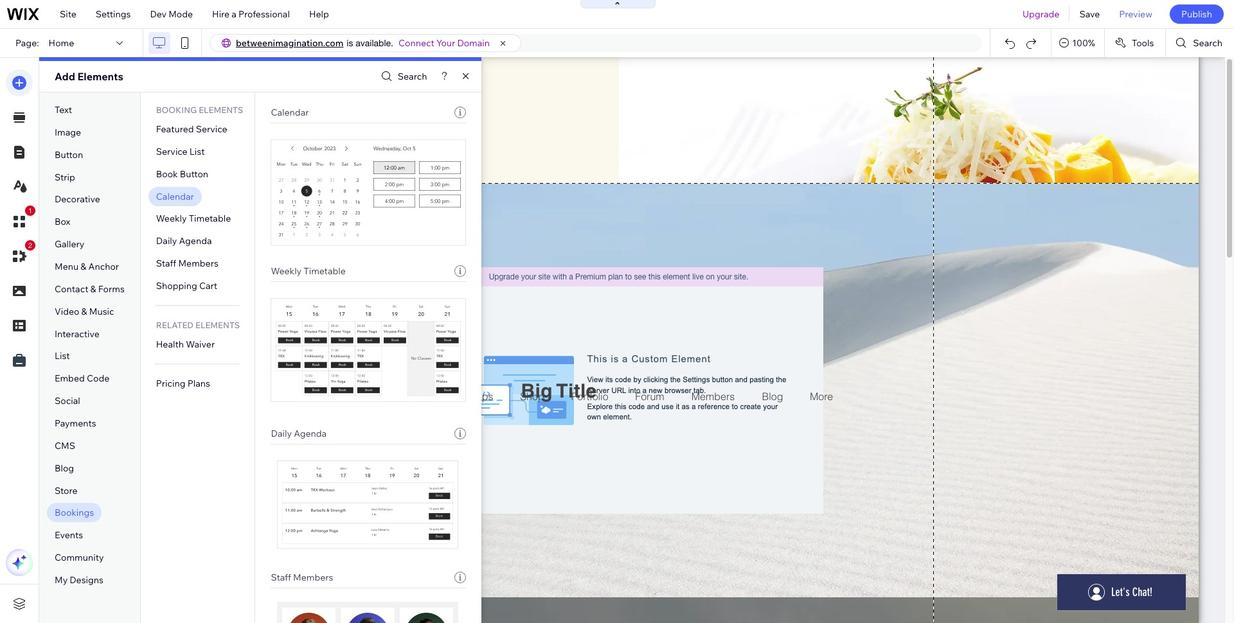 Task type: describe. For each thing, give the bounding box(es) containing it.
community
[[55, 552, 104, 564]]

booking elements
[[156, 105, 243, 115]]

site
[[60, 8, 76, 20]]

contact
[[55, 283, 88, 295]]

forms
[[98, 283, 125, 295]]

decorative
[[55, 194, 100, 205]]

menu & anchor
[[55, 261, 119, 273]]

0 vertical spatial search
[[1194, 37, 1223, 49]]

1 vertical spatial search button
[[378, 67, 427, 86]]

0 horizontal spatial members
[[178, 258, 218, 269]]

1 vertical spatial members
[[293, 572, 333, 584]]

help
[[309, 8, 329, 20]]

dev mode
[[150, 8, 193, 20]]

settings
[[96, 8, 131, 20]]

shopping cart
[[156, 280, 217, 292]]

music
[[89, 306, 114, 317]]

100%
[[1073, 37, 1095, 49]]

connect
[[399, 37, 434, 49]]

tools
[[1132, 37, 1154, 49]]

1 horizontal spatial agenda
[[294, 428, 327, 440]]

text
[[55, 104, 72, 116]]

related elements
[[156, 320, 240, 330]]

interactive
[[55, 328, 100, 340]]

contact & forms
[[55, 283, 125, 295]]

my
[[55, 575, 68, 586]]

betweenimagination.com
[[236, 37, 344, 49]]

blog
[[55, 463, 74, 474]]

embed
[[55, 373, 85, 385]]

pricing plans
[[156, 378, 210, 389]]

1 horizontal spatial calendar
[[271, 107, 309, 118]]

payments
[[55, 418, 96, 430]]

elements for booking elements
[[199, 105, 243, 115]]

tools button
[[1105, 29, 1166, 57]]

health
[[156, 339, 184, 350]]

upgrade
[[1023, 8, 1060, 20]]

0 vertical spatial list
[[190, 146, 205, 157]]

menu
[[55, 261, 79, 273]]

health waiver
[[156, 339, 215, 350]]

home
[[49, 37, 74, 49]]

my designs
[[55, 575, 103, 586]]

mode
[[169, 8, 193, 20]]

featured
[[156, 123, 194, 135]]

pricing
[[156, 378, 186, 389]]

service list
[[156, 146, 205, 157]]

box
[[55, 216, 70, 228]]

preview button
[[1110, 0, 1162, 28]]

add elements
[[55, 70, 123, 83]]

elements
[[77, 70, 123, 83]]

save button
[[1070, 0, 1110, 28]]

0 vertical spatial daily agenda
[[156, 236, 212, 247]]

1 horizontal spatial staff
[[271, 572, 291, 584]]

1
[[28, 207, 32, 215]]

1 horizontal spatial button
[[180, 168, 208, 180]]

plans
[[188, 378, 210, 389]]

100% button
[[1052, 29, 1104, 57]]

0 horizontal spatial list
[[55, 351, 70, 362]]

0 horizontal spatial search
[[398, 71, 427, 82]]

& for contact
[[90, 283, 96, 295]]

0 vertical spatial service
[[196, 123, 227, 135]]

gallery
[[55, 239, 84, 250]]



Task type: vqa. For each thing, say whether or not it's contained in the screenshot.
Daily to the right
yes



Task type: locate. For each thing, give the bounding box(es) containing it.
&
[[81, 261, 86, 273], [90, 283, 96, 295], [81, 306, 87, 317]]

staff members
[[156, 258, 218, 269], [271, 572, 333, 584]]

0 horizontal spatial button
[[55, 149, 83, 161]]

list up embed
[[55, 351, 70, 362]]

0 vertical spatial weekly
[[156, 213, 187, 225]]

1 vertical spatial agenda
[[294, 428, 327, 440]]

elements
[[199, 105, 243, 115], [195, 320, 240, 330]]

elements for related elements
[[195, 320, 240, 330]]

0 vertical spatial agenda
[[179, 236, 212, 247]]

service
[[196, 123, 227, 135], [156, 146, 188, 157]]

daily
[[156, 236, 177, 247], [271, 428, 292, 440]]

1 horizontal spatial service
[[196, 123, 227, 135]]

is
[[347, 38, 353, 48]]

search
[[1194, 37, 1223, 49], [398, 71, 427, 82]]

1 horizontal spatial members
[[293, 572, 333, 584]]

1 horizontal spatial daily agenda
[[271, 428, 327, 440]]

booking
[[156, 105, 197, 115]]

2 vertical spatial &
[[81, 306, 87, 317]]

hire
[[212, 8, 230, 20]]

book button
[[156, 168, 208, 180]]

0 vertical spatial search button
[[1167, 29, 1234, 57]]

elements up waiver
[[195, 320, 240, 330]]

code
[[87, 373, 109, 385]]

1 vertical spatial staff
[[271, 572, 291, 584]]

service down booking elements
[[196, 123, 227, 135]]

0 horizontal spatial service
[[156, 146, 188, 157]]

1 horizontal spatial weekly
[[271, 266, 302, 277]]

0 vertical spatial weekly timetable
[[156, 213, 231, 225]]

button down service list
[[180, 168, 208, 180]]

elements up the featured service on the left top of page
[[199, 105, 243, 115]]

button down image
[[55, 149, 83, 161]]

1 horizontal spatial search button
[[1167, 29, 1234, 57]]

cart
[[199, 280, 217, 292]]

available.
[[356, 38, 393, 48]]

related
[[156, 320, 194, 330]]

search down 'connect'
[[398, 71, 427, 82]]

1 vertical spatial search
[[398, 71, 427, 82]]

search button down 'connect'
[[378, 67, 427, 86]]

1 vertical spatial weekly
[[271, 266, 302, 277]]

0 horizontal spatial search button
[[378, 67, 427, 86]]

add
[[55, 70, 75, 83]]

1 vertical spatial service
[[156, 146, 188, 157]]

weekly timetable
[[156, 213, 231, 225], [271, 266, 346, 277]]

0 vertical spatial timetable
[[189, 213, 231, 225]]

0 vertical spatial staff members
[[156, 258, 218, 269]]

0 vertical spatial elements
[[199, 105, 243, 115]]

preview
[[1120, 8, 1153, 20]]

& for menu
[[81, 261, 86, 273]]

0 vertical spatial members
[[178, 258, 218, 269]]

0 horizontal spatial calendar
[[156, 191, 194, 202]]

is available. connect your domain
[[347, 37, 490, 49]]

professional
[[239, 8, 290, 20]]

agenda
[[179, 236, 212, 247], [294, 428, 327, 440]]

cms
[[55, 440, 75, 452]]

your
[[436, 37, 455, 49]]

hire a professional
[[212, 8, 290, 20]]

1 horizontal spatial timetable
[[304, 266, 346, 277]]

a
[[232, 8, 237, 20]]

1 vertical spatial timetable
[[304, 266, 346, 277]]

book
[[156, 168, 178, 180]]

1 vertical spatial weekly timetable
[[271, 266, 346, 277]]

search button down publish
[[1167, 29, 1234, 57]]

0 horizontal spatial staff
[[156, 258, 176, 269]]

1 vertical spatial daily agenda
[[271, 428, 327, 440]]

1 horizontal spatial daily
[[271, 428, 292, 440]]

1 vertical spatial calendar
[[156, 191, 194, 202]]

publish
[[1182, 8, 1213, 20]]

1 vertical spatial staff members
[[271, 572, 333, 584]]

embed code
[[55, 373, 109, 385]]

store
[[55, 485, 77, 497]]

& right video
[[81, 306, 87, 317]]

list
[[190, 146, 205, 157], [55, 351, 70, 362]]

2
[[28, 242, 32, 249]]

search down 'publish' button at the top of page
[[1194, 37, 1223, 49]]

1 vertical spatial &
[[90, 283, 96, 295]]

video
[[55, 306, 79, 317]]

1 vertical spatial elements
[[195, 320, 240, 330]]

domain
[[457, 37, 490, 49]]

1 horizontal spatial staff members
[[271, 572, 333, 584]]

1 horizontal spatial list
[[190, 146, 205, 157]]

0 vertical spatial staff
[[156, 258, 176, 269]]

0 horizontal spatial weekly
[[156, 213, 187, 225]]

0 vertical spatial button
[[55, 149, 83, 161]]

0 vertical spatial calendar
[[271, 107, 309, 118]]

timetable
[[189, 213, 231, 225], [304, 266, 346, 277]]

0 horizontal spatial weekly timetable
[[156, 213, 231, 225]]

1 vertical spatial daily
[[271, 428, 292, 440]]

waiver
[[186, 339, 215, 350]]

publish button
[[1170, 5, 1224, 24]]

1 vertical spatial list
[[55, 351, 70, 362]]

image
[[55, 127, 81, 138]]

social
[[55, 396, 80, 407]]

0 horizontal spatial daily agenda
[[156, 236, 212, 247]]

0 vertical spatial daily
[[156, 236, 177, 247]]

search button
[[1167, 29, 1234, 57], [378, 67, 427, 86]]

0 horizontal spatial staff members
[[156, 258, 218, 269]]

anchor
[[88, 261, 119, 273]]

button
[[55, 149, 83, 161], [180, 168, 208, 180]]

strip
[[55, 171, 75, 183]]

bookings
[[55, 508, 94, 519]]

2 button
[[6, 240, 35, 270]]

0 horizontal spatial timetable
[[189, 213, 231, 225]]

& left forms on the top left of the page
[[90, 283, 96, 295]]

calendar
[[271, 107, 309, 118], [156, 191, 194, 202]]

0 horizontal spatial agenda
[[179, 236, 212, 247]]

featured service
[[156, 123, 227, 135]]

designs
[[70, 575, 103, 586]]

members
[[178, 258, 218, 269], [293, 572, 333, 584]]

weekly
[[156, 213, 187, 225], [271, 266, 302, 277]]

0 vertical spatial &
[[81, 261, 86, 273]]

1 horizontal spatial search
[[1194, 37, 1223, 49]]

1 button
[[6, 206, 35, 235]]

staff
[[156, 258, 176, 269], [271, 572, 291, 584]]

save
[[1080, 8, 1100, 20]]

& for video
[[81, 306, 87, 317]]

1 horizontal spatial weekly timetable
[[271, 266, 346, 277]]

shopping
[[156, 280, 197, 292]]

& right menu
[[81, 261, 86, 273]]

0 horizontal spatial daily
[[156, 236, 177, 247]]

1 vertical spatial button
[[180, 168, 208, 180]]

list down the featured service on the left top of page
[[190, 146, 205, 157]]

daily agenda
[[156, 236, 212, 247], [271, 428, 327, 440]]

dev
[[150, 8, 167, 20]]

service down 'featured'
[[156, 146, 188, 157]]

events
[[55, 530, 83, 542]]

video & music
[[55, 306, 114, 317]]



